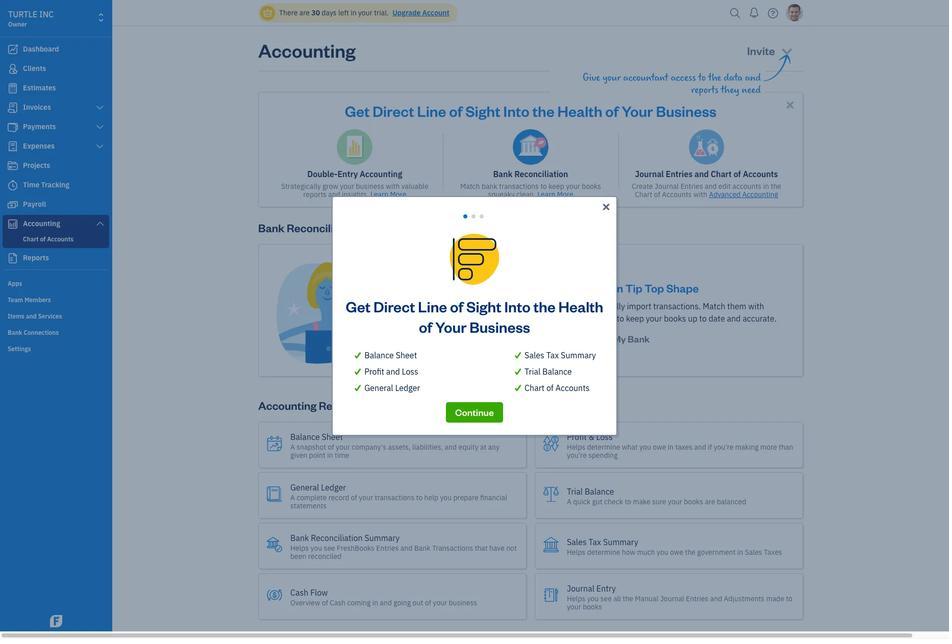 Task type: vqa. For each thing, say whether or not it's contained in the screenshot.


Task type: locate. For each thing, give the bounding box(es) containing it.
profit inside profit & loss helps determine what you owe in taxes and if you're making more than you're spending
[[567, 432, 587, 442]]

1 horizontal spatial tax
[[589, 537, 601, 547]]

apps image
[[8, 279, 109, 287]]

you're right if at the bottom right of page
[[714, 442, 734, 452]]

1 vertical spatial check image
[[513, 382, 523, 394]]

up
[[688, 313, 698, 324]]

0 horizontal spatial freshbooks
[[337, 543, 375, 553]]

chevron large down image for the invoice image at the top of page
[[95, 104, 105, 112]]

loss for and
[[402, 366, 418, 376]]

balance
[[365, 350, 394, 360], [543, 366, 572, 376], [290, 432, 320, 442], [585, 486, 614, 496]]

your left company's
[[336, 442, 350, 452]]

1 vertical spatial health
[[559, 296, 604, 316]]

chart inside get direct line of sight into the health of your business dialog
[[525, 383, 545, 393]]

summary for sales tax summary helps determine how much you owe the government in sales taxes
[[603, 537, 639, 547]]

0 horizontal spatial connect
[[465, 301, 495, 311]]

1 vertical spatial reconciliation
[[287, 221, 359, 235]]

1 horizontal spatial loss
[[596, 432, 613, 442]]

0 horizontal spatial more
[[390, 190, 407, 199]]

a inside balance sheet a snapshot of your company's assets, liabilities, and equity at any given point in time
[[290, 442, 295, 452]]

1 horizontal spatial learn more
[[538, 190, 574, 199]]

the
[[533, 101, 555, 120], [771, 182, 782, 191], [534, 296, 556, 316], [685, 548, 696, 557], [623, 594, 633, 603]]

sales for sales tax summary helps determine how much you owe the government in sales taxes
[[567, 537, 587, 547]]

cash up overview
[[290, 587, 309, 598]]

sales
[[525, 350, 545, 360], [567, 537, 587, 547], [745, 548, 762, 557]]

2 horizontal spatial with
[[749, 301, 764, 311]]

into up bank reconciliation image
[[504, 101, 530, 120]]

1 horizontal spatial check image
[[513, 382, 523, 394]]

to right made
[[786, 594, 793, 603]]

profit for profit and loss
[[365, 366, 384, 376]]

you right help
[[440, 493, 452, 502]]

2 vertical spatial accounts
[[556, 383, 590, 393]]

check image for sales tax summary
[[513, 349, 523, 361]]

the left "government"
[[685, 548, 696, 557]]

more right the clean.
[[557, 190, 574, 199]]

general inside general ledger a complete record of your transactions to help you prepare financial statements
[[290, 482, 319, 492]]

expenses
[[497, 313, 532, 324]]

check image up get a snapshot of your financial position
[[513, 382, 523, 394]]

entries left the adjustments
[[686, 594, 709, 603]]

chart image
[[7, 219, 19, 229]]

2 chevron large down image from the top
[[95, 142, 105, 151]]

match bank transactions to keep your books squeaky clean.
[[460, 182, 601, 199]]

summary up how
[[603, 537, 639, 547]]

advanced accounting
[[709, 190, 779, 199]]

sheet for balance sheet a snapshot of your company's assets, liabilities, and equity at any given point in time
[[322, 432, 343, 442]]

general for general ledger a complete record of your transactions to help you prepare financial statements
[[290, 482, 319, 492]]

general down profit and loss
[[365, 383, 393, 393]]

to inside match bank transactions to keep your books squeaky clean.
[[541, 182, 547, 191]]

payment image
[[7, 122, 19, 132]]

connect my bank button
[[566, 329, 659, 349]]

your left all
[[567, 602, 581, 611]]

general up the complete
[[290, 482, 319, 492]]

1 horizontal spatial transactions
[[499, 182, 539, 191]]

learn more
[[371, 190, 407, 199], [538, 190, 574, 199]]

your inside general ledger a complete record of your transactions to help you prepare financial statements
[[359, 493, 373, 502]]

and
[[695, 169, 709, 179], [705, 182, 717, 191], [328, 190, 340, 199], [481, 313, 495, 324], [727, 313, 741, 324], [386, 366, 400, 376], [445, 442, 457, 452], [694, 442, 707, 452], [401, 543, 413, 553], [710, 594, 722, 603], [380, 598, 392, 607]]

entries up cash flow overview of cash coming in and going out of your business
[[376, 543, 399, 553]]

1 horizontal spatial connect
[[575, 333, 611, 345]]

trial inside get direct line of sight into the health of your business dialog
[[525, 366, 541, 376]]

0 horizontal spatial accounts
[[556, 383, 590, 393]]

a for balance sheet
[[290, 442, 295, 452]]

1 vertical spatial sight
[[467, 296, 502, 316]]

profit and loss
[[365, 366, 418, 376]]

sales up the trial balance at the bottom
[[525, 350, 545, 360]]

tax
[[547, 350, 559, 360], [589, 537, 601, 547]]

0 horizontal spatial entry
[[338, 169, 358, 179]]

learn more right the clean.
[[538, 190, 574, 199]]

0 horizontal spatial tax
[[547, 350, 559, 360]]

the inside journal entry helps you see all the manual journal entries and adjustments made to your books
[[623, 594, 633, 603]]

keep down import
[[626, 313, 644, 324]]

keep inside match bank transactions to keep your books squeaky clean.
[[549, 182, 564, 191]]

and left if at the bottom right of page
[[694, 442, 707, 452]]

2 horizontal spatial chart
[[711, 169, 732, 179]]

entry up strategically grow your business with valuable reports and insights.
[[338, 169, 358, 179]]

loss for &
[[596, 432, 613, 442]]

0 vertical spatial trial
[[525, 366, 541, 376]]

to right account
[[566, 301, 574, 311]]

see left all
[[601, 594, 612, 603]]

company's
[[352, 442, 386, 452]]

connect left my
[[575, 333, 611, 345]]

to up my
[[617, 313, 624, 324]]

journal
[[635, 169, 664, 179], [655, 182, 679, 191], [567, 583, 595, 593], [660, 594, 685, 603]]

business up journal entries and chart of accounts image
[[656, 101, 717, 120]]

reconciliation up match bank transactions to keep your books squeaky clean.
[[515, 169, 568, 179]]

trial inside the trial balance a quick gut check to make sure your books are balanced
[[567, 486, 583, 496]]

1 vertical spatial see
[[601, 594, 612, 603]]

bank
[[482, 182, 498, 191], [515, 301, 533, 311]]

chevron large down image
[[95, 123, 105, 131], [95, 219, 105, 228]]

owe
[[653, 442, 666, 452], [670, 548, 684, 557]]

the down keep
[[534, 296, 556, 316]]

bank left the clean.
[[482, 182, 498, 191]]

1 horizontal spatial see
[[601, 594, 612, 603]]

bank reconciliation
[[493, 169, 568, 179], [258, 221, 359, 235]]

1 vertical spatial business
[[470, 317, 530, 336]]

accounts right create
[[662, 190, 692, 199]]

position
[[570, 401, 601, 413]]

connect inside button
[[575, 333, 611, 345]]

in right coming
[[372, 598, 378, 607]]

1 horizontal spatial trial
[[567, 486, 583, 496]]

2 vertical spatial reconciliation
[[311, 533, 363, 543]]

team members image
[[8, 296, 109, 304]]

0 vertical spatial are
[[299, 8, 310, 17]]

government
[[697, 548, 736, 557]]

1 vertical spatial ledger
[[321, 482, 346, 492]]

tracked
[[534, 313, 561, 324]]

2 horizontal spatial accounts
[[743, 169, 778, 179]]

overview
[[290, 598, 320, 607]]

books left create
[[582, 182, 601, 191]]

the right all
[[623, 594, 633, 603]]

direct inside dialog
[[374, 296, 415, 316]]

1 vertical spatial direct
[[374, 296, 415, 316]]

more
[[761, 442, 777, 452]]

you inside sales tax summary helps determine how much you owe the government in sales taxes
[[657, 548, 669, 557]]

summary up the trial balance at the bottom
[[561, 350, 596, 360]]

general inside get direct line of sight into the health of your business dialog
[[365, 383, 393, 393]]

tip
[[626, 281, 643, 295]]

to right up
[[700, 313, 707, 324]]

at
[[480, 442, 487, 452]]

2 learn more from the left
[[538, 190, 574, 199]]

2 more from the left
[[557, 190, 574, 199]]

general for general ledger
[[365, 383, 393, 393]]

determine inside profit & loss helps determine what you owe in taxes and if you're making more than you're spending
[[587, 442, 620, 452]]

0 vertical spatial transactions
[[499, 182, 539, 191]]

books inside journal entry helps you see all the manual journal entries and adjustments made to your books
[[583, 602, 602, 611]]

check image up reports at the left bottom
[[353, 382, 363, 394]]

in inside create journal entries and edit accounts in the chart of accounts with
[[763, 182, 769, 191]]

more right insights.
[[390, 190, 407, 199]]

financial right prepare
[[480, 493, 507, 502]]

reports
[[303, 190, 327, 199]]

1 vertical spatial determine
[[587, 548, 620, 557]]

2 horizontal spatial sales
[[745, 548, 762, 557]]

trial
[[525, 366, 541, 376], [567, 486, 583, 496]]

2 vertical spatial your
[[435, 317, 467, 336]]

entries inside bank reconciliation summary helps you see freshbooks entries and bank transactions that have not been reconciled
[[376, 543, 399, 553]]

1 horizontal spatial more
[[557, 190, 574, 199]]

a left the point
[[290, 442, 295, 452]]

1 horizontal spatial with
[[694, 190, 708, 199]]

1 vertical spatial into
[[505, 296, 531, 316]]

0 horizontal spatial business
[[470, 317, 530, 336]]

0 horizontal spatial you're
[[567, 451, 587, 460]]

0 vertical spatial sales
[[525, 350, 545, 360]]

determine inside sales tax summary helps determine how much you owe the government in sales taxes
[[587, 548, 620, 557]]

turtle inc owner
[[8, 9, 54, 28]]

balanced
[[717, 497, 747, 506]]

books inside the trial balance a quick gut check to make sure your books are balanced
[[684, 497, 703, 506]]

summary inside sales tax summary helps determine how much you owe the government in sales taxes
[[603, 537, 639, 547]]

and left going
[[380, 598, 392, 607]]

1 chevron large down image from the top
[[95, 104, 105, 112]]

summary down general ledger a complete record of your transactions to help you prepare financial statements
[[365, 533, 400, 543]]

cash left coming
[[330, 598, 346, 607]]

match inside connect your bank account to automatically import transactions. match them with income and expenses tracked in freshbooks to keep your books up to date and accurate.
[[703, 301, 726, 311]]

1 vertical spatial general
[[290, 482, 319, 492]]

and inside balance sheet a snapshot of your company's assets, liabilities, and equity at any given point in time
[[445, 442, 457, 452]]

business
[[356, 182, 384, 191], [449, 598, 477, 607]]

check image left profit and loss
[[353, 365, 363, 377]]

1 chevron large down image from the top
[[95, 123, 105, 131]]

into down keep
[[505, 296, 531, 316]]

check image left balance sheet
[[353, 349, 363, 361]]

1 vertical spatial close image
[[601, 201, 612, 213]]

close image inside get direct line of sight into the health of your business dialog
[[601, 201, 612, 213]]

health
[[558, 101, 603, 120], [559, 296, 604, 316]]

in inside sales tax summary helps determine how much you owe the government in sales taxes
[[738, 548, 743, 557]]

0 vertical spatial bank reconciliation
[[493, 169, 568, 179]]

what
[[622, 442, 638, 452]]

0 vertical spatial tax
[[547, 350, 559, 360]]

1 learn more from the left
[[371, 190, 407, 199]]

in inside balance sheet a snapshot of your company's assets, liabilities, and equity at any given point in time
[[327, 451, 333, 460]]

get direct line of sight into the health of your business
[[345, 101, 717, 120], [346, 296, 604, 336]]

of inside general ledger a complete record of your transactions to help you prepare financial statements
[[351, 493, 357, 502]]

have
[[490, 543, 505, 553]]

go to help image
[[765, 5, 782, 21]]

business
[[656, 101, 717, 120], [470, 317, 530, 336]]

loss inside profit & loss helps determine what you owe in taxes and if you're making more than you're spending
[[596, 432, 613, 442]]

reconciliation
[[515, 169, 568, 179], [287, 221, 359, 235], [311, 533, 363, 543]]

bank inside button
[[628, 333, 650, 345]]

entries inside journal entry helps you see all the manual journal entries and adjustments made to your books
[[686, 594, 709, 603]]

strategically
[[281, 182, 321, 191]]

snapshot right the a
[[462, 401, 498, 413]]

direct
[[373, 101, 414, 120], [374, 296, 415, 316]]

1 horizontal spatial freshbooks
[[572, 313, 615, 324]]

ledger for general ledger
[[395, 383, 420, 393]]

keep right the clean.
[[549, 182, 564, 191]]

chevron large down image
[[95, 104, 105, 112], [95, 142, 105, 151]]

0 horizontal spatial cash
[[290, 587, 309, 598]]

0 vertical spatial reconciliation
[[515, 169, 568, 179]]

owe inside sales tax summary helps determine how much you owe the government in sales taxes
[[670, 548, 684, 557]]

and left the adjustments
[[710, 594, 722, 603]]

sheet up profit and loss
[[396, 350, 417, 360]]

your inside dialog
[[435, 317, 467, 336]]

connect my bank
[[575, 333, 650, 345]]

1 horizontal spatial financial
[[531, 401, 568, 413]]

business left the tracked
[[470, 317, 530, 336]]

check image for balance sheet
[[353, 349, 363, 361]]

0 vertical spatial direct
[[373, 101, 414, 120]]

more
[[390, 190, 407, 199], [557, 190, 574, 199]]

get
[[345, 101, 370, 120], [346, 296, 371, 316], [438, 401, 452, 413]]

1 vertical spatial line
[[418, 296, 447, 316]]

helps down statements
[[290, 543, 309, 553]]

helps inside bank reconciliation summary helps you see freshbooks entries and bank transactions that have not been reconciled
[[290, 543, 309, 553]]

1 horizontal spatial sheet
[[396, 350, 417, 360]]

to inside journal entry helps you see all the manual journal entries and adjustments made to your books
[[786, 594, 793, 603]]

bank up been
[[290, 533, 309, 543]]

1 determine from the top
[[587, 442, 620, 452]]

account
[[535, 301, 564, 311]]

tax inside get direct line of sight into the health of your business dialog
[[547, 350, 559, 360]]

0 vertical spatial snapshot
[[462, 401, 498, 413]]

2 horizontal spatial summary
[[603, 537, 639, 547]]

0 horizontal spatial see
[[324, 543, 335, 553]]

trial up quick
[[567, 486, 583, 496]]

adjustments
[[724, 594, 765, 603]]

you inside profit & loss helps determine what you owe in taxes and if you're making more than you're spending
[[640, 442, 651, 452]]

dashboard image
[[7, 44, 19, 55]]

1 vertical spatial accounts
[[662, 190, 692, 199]]

close image
[[785, 99, 796, 111], [601, 201, 612, 213]]

reconciliation inside bank reconciliation summary helps you see freshbooks entries and bank transactions that have not been reconciled
[[311, 533, 363, 543]]

assets,
[[388, 442, 411, 452]]

my
[[613, 333, 626, 345]]

balance up given at the left bottom of the page
[[290, 432, 320, 442]]

0 vertical spatial business
[[656, 101, 717, 120]]

line
[[417, 101, 446, 120], [418, 296, 447, 316]]

loss
[[402, 366, 418, 376], [596, 432, 613, 442]]

with inside create journal entries and edit accounts in the chart of accounts with
[[694, 190, 708, 199]]

and inside journal entry helps you see all the manual journal entries and adjustments made to your books
[[710, 594, 722, 603]]

loss up general ledger
[[402, 366, 418, 376]]

0 horizontal spatial sheet
[[322, 432, 343, 442]]

any
[[488, 442, 500, 452]]

1 vertical spatial chevron large down image
[[95, 219, 105, 228]]

your right out
[[433, 598, 447, 607]]

your inside strategically grow your business with valuable reports and insights.
[[340, 182, 354, 191]]

1 horizontal spatial entry
[[597, 583, 616, 593]]

to inside general ledger a complete record of your transactions to help you prepare financial statements
[[416, 493, 423, 502]]

you right what
[[640, 442, 651, 452]]

a
[[290, 442, 295, 452], [290, 493, 295, 502], [567, 497, 572, 506]]

journal inside create journal entries and edit accounts in the chart of accounts with
[[655, 182, 679, 191]]

financial
[[531, 401, 568, 413], [480, 493, 507, 502]]

ledger inside general ledger a complete record of your transactions to help you prepare financial statements
[[321, 482, 346, 492]]

2 determine from the top
[[587, 548, 620, 557]]

connect your bank account to automatically import transactions. match them with income and expenses tracked in freshbooks to keep your books up to date and accurate.
[[452, 301, 777, 324]]

prepare
[[454, 493, 479, 502]]

summary inside get direct line of sight into the health of your business dialog
[[561, 350, 596, 360]]

you inside bank reconciliation summary helps you see freshbooks entries and bank transactions that have not been reconciled
[[311, 543, 322, 553]]

1 vertical spatial get
[[346, 296, 371, 316]]

and down the "journal entries and chart of accounts"
[[705, 182, 717, 191]]

been
[[290, 552, 306, 561]]

of inside balance sheet a snapshot of your company's assets, liabilities, and equity at any given point in time
[[328, 442, 334, 452]]

helps left spending
[[567, 442, 586, 452]]

bank reconciliation image
[[513, 129, 549, 165]]

settings image
[[8, 345, 109, 353]]

books right sure
[[684, 497, 703, 506]]

are left '30'
[[299, 8, 310, 17]]

you inside journal entry helps you see all the manual journal entries and adjustments made to your books
[[587, 594, 599, 603]]

trial up chart of accounts at the bottom of the page
[[525, 366, 541, 376]]

1 horizontal spatial cash
[[330, 598, 346, 607]]

summary inside bank reconciliation summary helps you see freshbooks entries and bank transactions that have not been reconciled
[[365, 533, 400, 543]]

your down import
[[646, 313, 662, 324]]

your up expenses
[[497, 301, 513, 311]]

get direct line of sight into the health of your business dialog
[[0, 184, 949, 448]]

create
[[632, 182, 653, 191]]

entry for double-
[[338, 169, 358, 179]]

connect inside connect your bank account to automatically import transactions. match them with income and expenses tracked in freshbooks to keep your books up to date and accurate.
[[465, 301, 495, 311]]

1 horizontal spatial ledger
[[395, 383, 420, 393]]

balance up profit and loss
[[365, 350, 394, 360]]

check image
[[353, 349, 363, 361], [513, 349, 523, 361], [513, 365, 523, 377], [353, 382, 363, 394]]

0 vertical spatial general
[[365, 383, 393, 393]]

with down the "journal entries and chart of accounts"
[[694, 190, 708, 199]]

freshbooks image
[[48, 615, 64, 627]]

1 vertical spatial connect
[[575, 333, 611, 345]]

helps inside profit & loss helps determine what you owe in taxes and if you're making more than you're spending
[[567, 442, 586, 452]]

0 vertical spatial get direct line of sight into the health of your business
[[345, 101, 717, 120]]

with left valuable
[[386, 182, 400, 191]]

2 learn from the left
[[538, 190, 556, 199]]

helps inside sales tax summary helps determine how much you owe the government in sales taxes
[[567, 548, 586, 557]]

books down transactions.
[[664, 313, 686, 324]]

transactions.
[[654, 301, 701, 311]]

1 learn from the left
[[371, 190, 389, 199]]

of inside create journal entries and edit accounts in the chart of accounts with
[[654, 190, 661, 199]]

summary for bank reconciliation summary helps you see freshbooks entries and bank transactions that have not been reconciled
[[365, 533, 400, 543]]

report image
[[7, 253, 19, 263]]

check image for chart of accounts
[[513, 382, 523, 394]]

quick
[[573, 497, 591, 506]]

bank right my
[[628, 333, 650, 345]]

ledger up record
[[321, 482, 346, 492]]

transactions
[[499, 182, 539, 191], [375, 493, 415, 502]]

bank
[[493, 169, 513, 179], [258, 221, 285, 235], [628, 333, 650, 345], [290, 533, 309, 543], [414, 543, 431, 553]]

1 more from the left
[[390, 190, 407, 199]]

to right the clean.
[[541, 182, 547, 191]]

client image
[[7, 64, 19, 74]]

strategically grow your business with valuable reports and insights.
[[281, 182, 429, 199]]

0 vertical spatial your
[[622, 101, 653, 120]]

with inside strategically grow your business with valuable reports and insights.
[[386, 182, 400, 191]]

entries inside create journal entries and edit accounts in the chart of accounts with
[[681, 182, 703, 191]]

1 horizontal spatial learn
[[538, 190, 556, 199]]

learn more for bank reconciliation
[[538, 190, 574, 199]]

bank reconciliation up match bank transactions to keep your books squeaky clean.
[[493, 169, 568, 179]]

1 horizontal spatial match
[[703, 301, 726, 311]]

in
[[351, 8, 357, 17], [763, 182, 769, 191], [614, 281, 623, 295], [563, 313, 570, 324], [668, 442, 674, 452], [327, 451, 333, 460], [738, 548, 743, 557], [372, 598, 378, 607]]

1 horizontal spatial snapshot
[[462, 401, 498, 413]]

1 horizontal spatial owe
[[670, 548, 684, 557]]

2 chevron large down image from the top
[[95, 219, 105, 228]]

entries down the "journal entries and chart of accounts"
[[681, 182, 703, 191]]

to left make
[[625, 497, 632, 506]]

1 horizontal spatial summary
[[561, 350, 596, 360]]

owe right much at the right bottom of page
[[670, 548, 684, 557]]

a left the complete
[[290, 493, 295, 502]]

1 horizontal spatial keep
[[626, 313, 644, 324]]

your inside the trial balance a quick gut check to make sure your books are balanced
[[668, 497, 682, 506]]

1 horizontal spatial business
[[449, 598, 477, 607]]

search image
[[727, 5, 744, 21]]

helps for sales tax summary
[[567, 548, 586, 557]]

0 horizontal spatial close image
[[601, 201, 612, 213]]

0 vertical spatial chevron large down image
[[95, 104, 105, 112]]

0 horizontal spatial profit
[[365, 366, 384, 376]]

sales down quick
[[567, 537, 587, 547]]

your right sure
[[668, 497, 682, 506]]

and left transactions
[[401, 543, 413, 553]]

sheet inside balance sheet a snapshot of your company's assets, liabilities, and equity at any given point in time
[[322, 432, 343, 442]]

0 vertical spatial into
[[504, 101, 530, 120]]

1 vertical spatial sales
[[567, 537, 587, 547]]

accounts inside create journal entries and edit accounts in the chart of accounts with
[[662, 190, 692, 199]]

0 horizontal spatial trial
[[525, 366, 541, 376]]

trial for trial balance
[[525, 366, 541, 376]]

1 horizontal spatial business
[[656, 101, 717, 120]]

transactions left help
[[375, 493, 415, 502]]

0 horizontal spatial ledger
[[321, 482, 346, 492]]

in right "government"
[[738, 548, 743, 557]]

1 vertical spatial owe
[[670, 548, 684, 557]]

and left equity in the bottom of the page
[[445, 442, 457, 452]]

and up general ledger
[[386, 366, 400, 376]]

keep inside connect your bank account to automatically import transactions. match them with income and expenses tracked in freshbooks to keep your books up to date and accurate.
[[626, 313, 644, 324]]

match
[[460, 182, 480, 191], [703, 301, 726, 311]]

0 vertical spatial loss
[[402, 366, 418, 376]]

double-entry accounting image
[[337, 129, 373, 165]]

tax inside sales tax summary helps determine how much you owe the government in sales taxes
[[589, 537, 601, 547]]

check image
[[353, 365, 363, 377], [513, 382, 523, 394]]

ledger
[[395, 383, 420, 393], [321, 482, 346, 492]]

0 horizontal spatial learn more
[[371, 190, 407, 199]]

are inside the trial balance a quick gut check to make sure your books are balanced
[[705, 497, 715, 506]]

2 vertical spatial chart
[[525, 383, 545, 393]]

are left balanced
[[705, 497, 715, 506]]

snapshot left time
[[297, 442, 326, 452]]

see inside journal entry helps you see all the manual journal entries and adjustments made to your books
[[601, 594, 612, 603]]

bank down strategically
[[258, 221, 285, 235]]

your down chart of accounts at the bottom of the page
[[510, 401, 529, 413]]

0 horizontal spatial snapshot
[[297, 442, 326, 452]]

in inside cash flow overview of cash coming in and going out of your business
[[372, 598, 378, 607]]

you right much at the right bottom of page
[[657, 548, 669, 557]]

and inside strategically grow your business with valuable reports and insights.
[[328, 190, 340, 199]]

0 vertical spatial match
[[460, 182, 480, 191]]

0 horizontal spatial loss
[[402, 366, 418, 376]]

freshbooks
[[572, 313, 615, 324], [337, 543, 375, 553]]

money image
[[7, 200, 19, 210]]

1 vertical spatial loss
[[596, 432, 613, 442]]

more for double-entry accounting
[[390, 190, 407, 199]]

with up accurate. at the right of the page
[[749, 301, 764, 311]]

connect for my
[[575, 333, 611, 345]]

0 horizontal spatial match
[[460, 182, 480, 191]]

1 horizontal spatial sales
[[567, 537, 587, 547]]

reconciliation up reconciled
[[311, 533, 363, 543]]

reconciliation down 'reports'
[[287, 221, 359, 235]]

sales left taxes
[[745, 548, 762, 557]]

business right out
[[449, 598, 477, 607]]

entry inside journal entry helps you see all the manual journal entries and adjustments made to your books
[[597, 583, 616, 593]]

0 horizontal spatial with
[[386, 182, 400, 191]]

accounts up position
[[556, 383, 590, 393]]

books inside match bank transactions to keep your books squeaky clean.
[[582, 182, 601, 191]]

business inside strategically grow your business with valuable reports and insights.
[[356, 182, 384, 191]]

you right been
[[311, 543, 322, 553]]

1 vertical spatial snapshot
[[297, 442, 326, 452]]

estimate image
[[7, 83, 19, 93]]

accounts inside get direct line of sight into the health of your business dialog
[[556, 383, 590, 393]]

there are 30 days left in your trial. upgrade account
[[279, 8, 450, 17]]

chevron large down image for the "expense" image
[[95, 142, 105, 151]]

continue
[[455, 406, 494, 418]]

general
[[365, 383, 393, 393], [290, 482, 319, 492]]

ledger down profit and loss
[[395, 383, 420, 393]]

1 vertical spatial sheet
[[322, 432, 343, 442]]

owner
[[8, 20, 27, 28]]

1 vertical spatial are
[[705, 497, 715, 506]]

into
[[504, 101, 530, 120], [505, 296, 531, 316]]

the inside create journal entries and edit accounts in the chart of accounts with
[[771, 182, 782, 191]]



Task type: describe. For each thing, give the bounding box(es) containing it.
date
[[709, 313, 725, 324]]

tax for sales tax summary helps determine how much you owe the government in sales taxes
[[589, 537, 601, 547]]

0 vertical spatial cash
[[290, 587, 309, 598]]

in left tip
[[614, 281, 623, 295]]

chart of accounts
[[525, 383, 590, 393]]

import
[[627, 301, 652, 311]]

help
[[424, 493, 439, 502]]

manual
[[635, 594, 659, 603]]

helps inside journal entry helps you see all the manual journal entries and adjustments made to your books
[[567, 594, 586, 603]]

and up create journal entries and edit accounts in the chart of accounts with
[[695, 169, 709, 179]]

a for general ledger
[[290, 493, 295, 502]]

liabilities,
[[412, 442, 443, 452]]

entry for journal
[[597, 583, 616, 593]]

helps for bank reconciliation summary
[[290, 543, 309, 553]]

valuable
[[402, 182, 429, 191]]

accurate.
[[743, 313, 777, 324]]

transactions
[[432, 543, 473, 553]]

to inside the trial balance a quick gut check to make sure your books are balanced
[[625, 497, 632, 506]]

upgrade account link
[[391, 8, 450, 17]]

shape
[[667, 281, 699, 295]]

get inside dialog
[[346, 296, 371, 316]]

turtle
[[8, 9, 37, 19]]

and down "them" on the right top
[[727, 313, 741, 324]]

coming
[[347, 598, 371, 607]]

books inside connect your bank account to automatically import transactions. match them with income and expenses tracked in freshbooks to keep your books up to date and accurate.
[[664, 313, 686, 324]]

transactions inside match bank transactions to keep your books squeaky clean.
[[499, 182, 539, 191]]

insights.
[[342, 190, 369, 199]]

if
[[708, 442, 712, 452]]

accounting reports
[[258, 398, 360, 412]]

and inside bank reconciliation summary helps you see freshbooks entries and bank transactions that have not been reconciled
[[401, 543, 413, 553]]

edit
[[719, 182, 731, 191]]

0 vertical spatial sight
[[466, 101, 501, 120]]

entries up create journal entries and edit accounts in the chart of accounts with
[[666, 169, 693, 179]]

project image
[[7, 161, 19, 171]]

in right left
[[351, 8, 357, 17]]

trial for trial balance a quick gut check to make sure your books are balanced
[[567, 486, 583, 496]]

bank inside match bank transactions to keep your books squeaky clean.
[[482, 182, 498, 191]]

health inside get direct line of sight into the health of your business dialog
[[559, 296, 604, 316]]

double-entry accounting
[[307, 169, 402, 179]]

balance inside the trial balance a quick gut check to make sure your books are balanced
[[585, 486, 614, 496]]

inc
[[39, 9, 54, 19]]

0 vertical spatial line
[[417, 101, 446, 120]]

there
[[279, 8, 298, 17]]

double-
[[307, 169, 338, 179]]

in inside profit & loss helps determine what you owe in taxes and if you're making more than you're spending
[[668, 442, 674, 452]]

helps for profit & loss
[[567, 442, 586, 452]]

learn for reconciliation
[[538, 190, 556, 199]]

clean.
[[517, 190, 536, 199]]

journal entries and chart of accounts
[[635, 169, 778, 179]]

out
[[413, 598, 423, 607]]

the inside dialog
[[534, 296, 556, 316]]

and inside create journal entries and edit accounts in the chart of accounts with
[[705, 182, 717, 191]]

top
[[645, 281, 664, 295]]

snapshot inside balance sheet a snapshot of your company's assets, liabilities, and equity at any given point in time
[[297, 442, 326, 452]]

accounts
[[733, 182, 762, 191]]

the inside sales tax summary helps determine how much you owe the government in sales taxes
[[685, 548, 696, 557]]

main element
[[0, 0, 138, 631]]

trial balance a quick gut check to make sure your books are balanced
[[567, 486, 747, 506]]

grow
[[323, 182, 338, 191]]

get direct line of sight into the health of your business inside dialog
[[346, 296, 604, 336]]

0 vertical spatial health
[[558, 101, 603, 120]]

into inside dialog
[[505, 296, 531, 316]]

your inside match bank transactions to keep your books squeaky clean.
[[566, 182, 580, 191]]

1 vertical spatial bank reconciliation
[[258, 221, 359, 235]]

items and services image
[[8, 312, 109, 320]]

more for bank reconciliation
[[557, 190, 574, 199]]

advanced
[[709, 190, 741, 199]]

sheet for balance sheet
[[396, 350, 417, 360]]

learn for entry
[[371, 190, 389, 199]]

you inside general ledger a complete record of your transactions to help you prepare financial statements
[[440, 493, 452, 502]]

tax for sales tax summary
[[547, 350, 559, 360]]

record
[[329, 493, 349, 502]]

journal entries and chart of accounts image
[[689, 129, 725, 165]]

check image for general ledger
[[353, 382, 363, 394]]

connect your bank account to begin matching your bank transactions image
[[275, 261, 438, 365]]

account
[[422, 8, 450, 17]]

your inside cash flow overview of cash coming in and going out of your business
[[433, 598, 447, 607]]

keep
[[526, 281, 552, 295]]

equity
[[459, 442, 479, 452]]

gut
[[592, 497, 603, 506]]

going
[[394, 598, 411, 607]]

profit for profit & loss helps determine what you owe in taxes and if you're making more than you're spending
[[567, 432, 587, 442]]

bank inside connect your bank account to automatically import transactions. match them with income and expenses tracked in freshbooks to keep your books up to date and accurate.
[[515, 301, 533, 311]]

chevron large down image for chart icon
[[95, 219, 105, 228]]

profit & loss helps determine what you owe in taxes and if you're making more than you're spending
[[567, 432, 794, 460]]

a for trial balance
[[567, 497, 572, 506]]

sure
[[652, 497, 667, 506]]

sales for sales tax summary
[[525, 350, 545, 360]]

match inside match bank transactions to keep your books squeaky clean.
[[460, 182, 480, 191]]

reports
[[319, 398, 360, 412]]

your inside journal entry helps you see all the manual journal entries and adjustments made to your books
[[567, 602, 581, 611]]

income
[[452, 313, 479, 324]]

books
[[580, 281, 612, 295]]

and inside cash flow overview of cash coming in and going out of your business
[[380, 598, 392, 607]]

keep your books in tip top shape
[[526, 281, 699, 295]]

bank reconciliation summary helps you see freshbooks entries and bank transactions that have not been reconciled
[[290, 533, 517, 561]]

trial balance
[[525, 366, 572, 376]]

bank connections image
[[8, 328, 109, 336]]

&
[[589, 432, 595, 442]]

balance sheet
[[365, 350, 417, 360]]

0 horizontal spatial are
[[299, 8, 310, 17]]

determine for loss
[[587, 442, 620, 452]]

taxes
[[676, 442, 693, 452]]

crown image
[[262, 7, 273, 18]]

continue button
[[446, 402, 503, 422]]

cash flow overview of cash coming in and going out of your business
[[290, 587, 477, 607]]

in inside connect your bank account to automatically import transactions. match them with income and expenses tracked in freshbooks to keep your books up to date and accurate.
[[563, 313, 570, 324]]

not
[[506, 543, 517, 553]]

and inside profit & loss helps determine what you owe in taxes and if you're making more than you're spending
[[694, 442, 707, 452]]

check
[[604, 497, 623, 506]]

0 vertical spatial close image
[[785, 99, 796, 111]]

upgrade
[[393, 8, 421, 17]]

how
[[622, 548, 636, 557]]

ledger for general ledger a complete record of your transactions to help you prepare financial statements
[[321, 482, 346, 492]]

taxes
[[764, 548, 783, 557]]

owe inside profit & loss helps determine what you owe in taxes and if you're making more than you're spending
[[653, 442, 666, 452]]

0 vertical spatial financial
[[531, 401, 568, 413]]

trial.
[[374, 8, 389, 17]]

transactions inside general ledger a complete record of your transactions to help you prepare financial statements
[[375, 493, 415, 502]]

invoice image
[[7, 103, 19, 113]]

reconciled
[[308, 552, 342, 561]]

financial inside general ledger a complete record of your transactions to help you prepare financial statements
[[480, 493, 507, 502]]

the up bank reconciliation image
[[533, 101, 555, 120]]

days
[[322, 8, 337, 17]]

given
[[290, 451, 307, 460]]

journal entry helps you see all the manual journal entries and adjustments made to your books
[[567, 583, 793, 611]]

your left the trial.
[[358, 8, 373, 17]]

freshbooks inside connect your bank account to automatically import transactions. match them with income and expenses tracked in freshbooks to keep your books up to date and accurate.
[[572, 313, 615, 324]]

create journal entries and edit accounts in the chart of accounts with
[[632, 182, 782, 199]]

chevron large down image for 'payment' image
[[95, 123, 105, 131]]

bank up the squeaky
[[493, 169, 513, 179]]

sales tax summary
[[525, 350, 596, 360]]

balance inside balance sheet a snapshot of your company's assets, liabilities, and equity at any given point in time
[[290, 432, 320, 442]]

0 vertical spatial chart
[[711, 169, 732, 179]]

making
[[735, 442, 759, 452]]

expense image
[[7, 141, 19, 152]]

1 horizontal spatial you're
[[714, 442, 734, 452]]

1 vertical spatial your
[[555, 281, 578, 295]]

that
[[475, 543, 488, 553]]

general ledger
[[365, 383, 420, 393]]

freshbooks inside bank reconciliation summary helps you see freshbooks entries and bank transactions that have not been reconciled
[[337, 543, 375, 553]]

general ledger a complete record of your transactions to help you prepare financial statements
[[290, 482, 507, 510]]

determine for summary
[[587, 548, 620, 557]]

made
[[767, 594, 785, 603]]

point
[[309, 451, 326, 460]]

check image for trial balance
[[513, 365, 523, 377]]

automatically
[[576, 301, 625, 311]]

balance sheet a snapshot of your company's assets, liabilities, and equity at any given point in time
[[290, 432, 500, 460]]

them
[[728, 301, 747, 311]]

connect for your
[[465, 301, 495, 311]]

and inside get direct line of sight into the health of your business dialog
[[386, 366, 400, 376]]

than
[[779, 442, 794, 452]]

business inside dialog
[[470, 317, 530, 336]]

check image for profit and loss
[[353, 365, 363, 377]]

30
[[312, 8, 320, 17]]

a
[[454, 401, 459, 413]]

2 horizontal spatial your
[[622, 101, 653, 120]]

with inside connect your bank account to automatically import transactions. match them with income and expenses tracked in freshbooks to keep your books up to date and accurate.
[[749, 301, 764, 311]]

line inside get direct line of sight into the health of your business dialog
[[418, 296, 447, 316]]

squeaky
[[488, 190, 515, 199]]

sight inside dialog
[[467, 296, 502, 316]]

business inside cash flow overview of cash coming in and going out of your business
[[449, 598, 477, 607]]

balance up chart of accounts at the bottom of the page
[[543, 366, 572, 376]]

2 vertical spatial get
[[438, 401, 452, 413]]

your inside balance sheet a snapshot of your company's assets, liabilities, and equity at any given point in time
[[336, 442, 350, 452]]

time
[[335, 451, 349, 460]]

chart inside create journal entries and edit accounts in the chart of accounts with
[[635, 190, 653, 199]]

all
[[614, 594, 621, 603]]

0 vertical spatial get
[[345, 101, 370, 120]]

summary for sales tax summary
[[561, 350, 596, 360]]

2 vertical spatial sales
[[745, 548, 762, 557]]

timer image
[[7, 180, 19, 190]]

see inside bank reconciliation summary helps you see freshbooks entries and bank transactions that have not been reconciled
[[324, 543, 335, 553]]

sales tax summary helps determine how much you owe the government in sales taxes
[[567, 537, 783, 557]]

learn more for double-entry accounting
[[371, 190, 407, 199]]

and right income
[[481, 313, 495, 324]]

bank left transactions
[[414, 543, 431, 553]]



